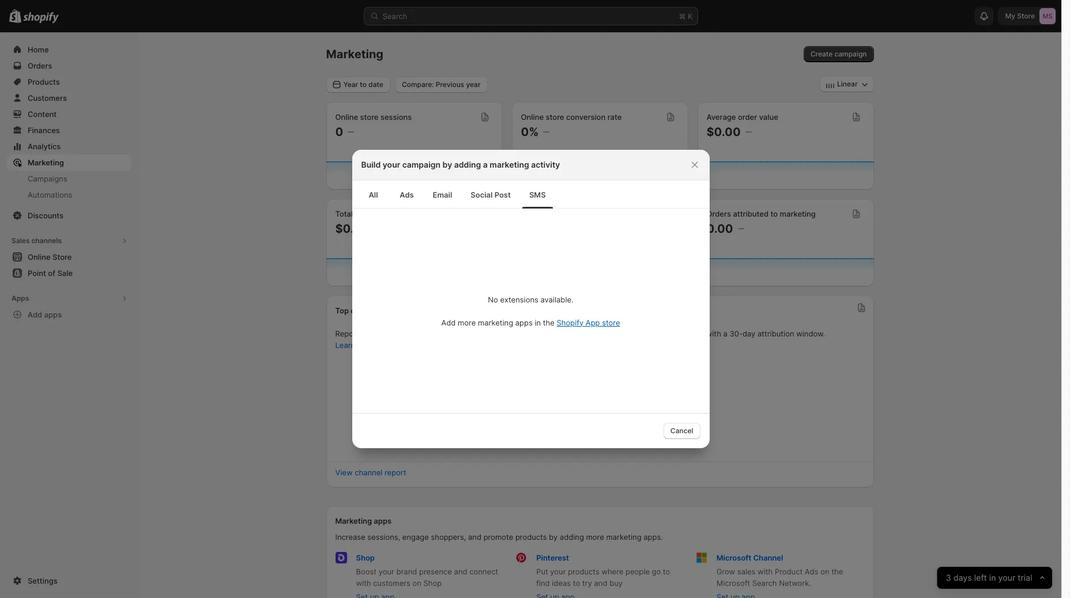 Task type: locate. For each thing, give the bounding box(es) containing it.
shop
[[356, 554, 375, 563], [424, 579, 442, 588]]

ads right all on the left
[[400, 190, 414, 200]]

marketing link
[[7, 155, 131, 171]]

more up pinterest put your products where people go to find ideas to try and buy
[[586, 533, 604, 542]]

attributed for sales
[[542, 209, 578, 219]]

grow
[[717, 568, 735, 577]]

microsoft channel grow sales with product ads on the microsoft search network.
[[717, 554, 843, 588]]

0 vertical spatial ads
[[400, 190, 414, 200]]

build your campaign by adding a marketing activity dialog
[[0, 150, 1062, 449]]

tab list
[[357, 181, 705, 209]]

by up pinterest link
[[549, 533, 558, 542]]

0 vertical spatial on
[[404, 329, 413, 339]]

customers
[[373, 579, 411, 588]]

1 vertical spatial $0.00
[[335, 222, 369, 236]]

1 horizontal spatial a
[[724, 329, 728, 339]]

no change image right 0%
[[544, 127, 550, 137]]

adding inside "dialog"
[[454, 160, 481, 170]]

settings link
[[7, 573, 131, 589]]

with left 30-
[[706, 329, 721, 339]]

0 vertical spatial sales
[[355, 209, 374, 219]]

marketing
[[490, 160, 529, 170], [589, 209, 625, 219], [780, 209, 816, 219], [478, 318, 513, 327], [606, 533, 642, 542]]

microsoft up grow
[[717, 554, 752, 563]]

2 vertical spatial with
[[356, 579, 371, 588]]

$0.00
[[707, 125, 741, 139], [335, 222, 369, 236]]

online up 0 at the left of the page
[[335, 112, 358, 122]]

0 vertical spatial the
[[543, 318, 555, 327]]

microsoft down grow
[[717, 579, 750, 588]]

apps up connected
[[515, 318, 533, 327]]

0 vertical spatial adding
[[454, 160, 481, 170]]

0 vertical spatial products
[[516, 533, 547, 542]]

0 horizontal spatial with
[[356, 579, 371, 588]]

channel right top at the bottom left of page
[[351, 306, 380, 315]]

ideas
[[552, 579, 571, 588]]

on right based
[[404, 329, 413, 339]]

1 vertical spatial sales
[[12, 236, 30, 245]]

1 vertical spatial ads
[[805, 568, 819, 577]]

and left promote at the bottom of page
[[468, 533, 482, 542]]

on inside shop boost your brand presence and connect with customers on shop
[[413, 579, 422, 588]]

0 vertical spatial more
[[458, 318, 476, 327]]

1 vertical spatial products
[[568, 568, 600, 577]]

people
[[626, 568, 650, 577]]

1 horizontal spatial adding
[[560, 533, 584, 542]]

more down is at the left bottom of the page
[[357, 341, 375, 350]]

more up parameters
[[458, 318, 476, 327]]

no change image for $0.00
[[746, 127, 752, 137]]

2 online from the left
[[521, 112, 544, 122]]

shop down the presence
[[424, 579, 442, 588]]

your up ideas
[[550, 568, 566, 577]]

$0.00 down total sales
[[335, 222, 369, 236]]

build your campaign by adding a marketing activity
[[361, 160, 560, 170]]

1 vertical spatial with
[[758, 568, 773, 577]]

learn more link
[[335, 341, 375, 350]]

search
[[383, 12, 407, 21], [752, 579, 777, 588]]

apps down the apps button
[[44, 310, 62, 320]]

adding up pinterest link
[[560, 533, 584, 542]]

1 horizontal spatial sales
[[521, 209, 540, 219]]

pinterest put your products where people go to find ideas to try and buy
[[536, 554, 670, 588]]

with down channel
[[758, 568, 773, 577]]

1 vertical spatial the
[[832, 568, 843, 577]]

0 horizontal spatial $0.00
[[335, 222, 369, 236]]

sales
[[521, 209, 540, 219], [12, 236, 30, 245]]

0 horizontal spatial the
[[543, 318, 555, 327]]

your
[[383, 160, 400, 170], [415, 329, 430, 339], [608, 329, 624, 339], [379, 568, 394, 577], [550, 568, 566, 577]]

window.
[[797, 329, 825, 339]]

3 no change image from the left
[[746, 127, 752, 137]]

no change image down order
[[746, 127, 752, 137]]

channel inside button
[[355, 468, 383, 478]]

0 horizontal spatial adding
[[454, 160, 481, 170]]

1 horizontal spatial no change image
[[544, 127, 550, 137]]

shop up boost
[[356, 554, 375, 563]]

on inside microsoft channel grow sales with product ads on the microsoft search network.
[[821, 568, 830, 577]]

store left sessions
[[360, 112, 379, 122]]

with down boost
[[356, 579, 371, 588]]

0 horizontal spatial store
[[360, 112, 379, 122]]

1 horizontal spatial store
[[546, 112, 564, 122]]

by
[[443, 160, 452, 170], [549, 533, 558, 542]]

learn
[[335, 341, 355, 350]]

in
[[535, 318, 541, 327]]

1 horizontal spatial the
[[832, 568, 843, 577]]

on down the brand
[[413, 579, 422, 588]]

campaigns
[[28, 174, 67, 183]]

apps inside button
[[44, 310, 62, 320]]

online up 0%
[[521, 112, 544, 122]]

to inside reporting is based on your utm parameters and connected app activities to your online store. reported with a 30-day attribution window. learn more
[[599, 329, 606, 339]]

0 vertical spatial with
[[706, 329, 721, 339]]

0%
[[521, 125, 539, 139]]

products up try
[[568, 568, 600, 577]]

with inside shop boost your brand presence and connect with customers on shop
[[356, 579, 371, 588]]

to
[[580, 209, 587, 219], [771, 209, 778, 219], [599, 329, 606, 339], [663, 568, 670, 577], [573, 579, 580, 588]]

2 attributed from the left
[[733, 209, 769, 219]]

a left 30-
[[724, 329, 728, 339]]

sales right total in the top left of the page
[[355, 209, 374, 219]]

1 horizontal spatial campaign
[[835, 50, 867, 58]]

adding
[[454, 160, 481, 170], [560, 533, 584, 542]]

add apps
[[28, 310, 62, 320]]

2 horizontal spatial apps
[[515, 318, 533, 327]]

0 vertical spatial channel
[[351, 306, 380, 315]]

2 vertical spatial on
[[413, 579, 422, 588]]

total
[[335, 209, 353, 219]]

1 horizontal spatial by
[[549, 533, 558, 542]]

extensions
[[500, 295, 539, 304]]

sales left channels
[[12, 236, 30, 245]]

no change image
[[348, 127, 354, 137], [544, 127, 550, 137], [746, 127, 752, 137]]

your up customers
[[379, 568, 394, 577]]

campaign right create
[[835, 50, 867, 58]]

0 vertical spatial microsoft
[[717, 554, 752, 563]]

by up email
[[443, 160, 452, 170]]

and right try
[[594, 579, 608, 588]]

sales for sales attributed to marketing
[[521, 209, 540, 219]]

ads up network. on the bottom right of the page
[[805, 568, 819, 577]]

add down the apps
[[28, 310, 42, 320]]

campaign up ads button
[[402, 160, 441, 170]]

1 horizontal spatial apps
[[374, 517, 392, 526]]

no change image right 0 at the left of the page
[[348, 127, 354, 137]]

2 horizontal spatial no change image
[[746, 127, 752, 137]]

on right product
[[821, 568, 830, 577]]

0 vertical spatial campaign
[[835, 50, 867, 58]]

1 horizontal spatial products
[[568, 568, 600, 577]]

1 no change image from the left
[[348, 127, 354, 137]]

0 vertical spatial marketing
[[326, 47, 384, 61]]

go
[[652, 568, 661, 577]]

0 vertical spatial shop
[[356, 554, 375, 563]]

0 vertical spatial a
[[483, 160, 488, 170]]

1 horizontal spatial shop
[[424, 579, 442, 588]]

2 no change image from the left
[[544, 127, 550, 137]]

attributed up no change image
[[733, 209, 769, 219]]

online store conversion rate
[[521, 112, 622, 122]]

ads button
[[390, 181, 424, 209]]

channel for view
[[355, 468, 383, 478]]

discounts link
[[7, 208, 131, 224]]

0 vertical spatial sales
[[521, 209, 540, 219]]

0 horizontal spatial sales
[[355, 209, 374, 219]]

0 horizontal spatial by
[[443, 160, 452, 170]]

2 horizontal spatial with
[[758, 568, 773, 577]]

and left connect
[[454, 568, 467, 577]]

apps inside 'build your campaign by adding a marketing activity' "dialog"
[[515, 318, 533, 327]]

sales down microsoft channel link
[[738, 568, 756, 577]]

0 horizontal spatial sales
[[12, 236, 30, 245]]

store for 0%
[[546, 112, 564, 122]]

the right product
[[832, 568, 843, 577]]

build
[[361, 160, 381, 170]]

1 microsoft from the top
[[717, 554, 752, 563]]

1 horizontal spatial with
[[706, 329, 721, 339]]

report
[[385, 468, 407, 478]]

sales inside button
[[12, 236, 30, 245]]

1 horizontal spatial attributed
[[733, 209, 769, 219]]

add apps button
[[7, 307, 131, 323]]

store
[[360, 112, 379, 122], [546, 112, 564, 122], [602, 318, 620, 327]]

1 horizontal spatial add
[[441, 318, 456, 327]]

1 horizontal spatial $0.00
[[707, 125, 741, 139]]

pinterest link
[[536, 554, 569, 563]]

order
[[738, 112, 757, 122]]

try
[[582, 579, 592, 588]]

store left 'conversion'
[[546, 112, 564, 122]]

by inside "dialog"
[[443, 160, 452, 170]]

1 vertical spatial campaign
[[402, 160, 441, 170]]

2 vertical spatial more
[[586, 533, 604, 542]]

no
[[488, 295, 498, 304]]

apps
[[12, 294, 29, 303]]

app
[[586, 318, 600, 327]]

0 horizontal spatial attributed
[[542, 209, 578, 219]]

0 horizontal spatial add
[[28, 310, 42, 320]]

campaigns link
[[7, 171, 131, 187]]

1 vertical spatial shop
[[424, 579, 442, 588]]

tab list containing all
[[357, 181, 705, 209]]

add inside button
[[28, 310, 42, 320]]

1 horizontal spatial online
[[521, 112, 544, 122]]

and inside reporting is based on your utm parameters and connected app activities to your online store. reported with a 30-day attribution window. learn more
[[494, 329, 508, 339]]

value
[[759, 112, 779, 122]]

1 horizontal spatial search
[[752, 579, 777, 588]]

shop link
[[356, 554, 375, 563]]

0 vertical spatial by
[[443, 160, 452, 170]]

1 attributed from the left
[[542, 209, 578, 219]]

1 vertical spatial sales
[[738, 568, 756, 577]]

orders
[[707, 209, 731, 219]]

$0.00 down average
[[707, 125, 741, 139]]

0 vertical spatial $0.00
[[707, 125, 741, 139]]

products
[[516, 533, 547, 542], [568, 568, 600, 577]]

0 horizontal spatial ads
[[400, 190, 414, 200]]

attributed down sms
[[542, 209, 578, 219]]

0 horizontal spatial a
[[483, 160, 488, 170]]

store right the app
[[602, 318, 620, 327]]

microsoft
[[717, 554, 752, 563], [717, 579, 750, 588]]

sessions
[[381, 112, 412, 122]]

increase sessions, engage shoppers, and promote products by adding more marketing apps.
[[335, 533, 663, 542]]

online
[[626, 329, 647, 339]]

1 horizontal spatial ads
[[805, 568, 819, 577]]

1 online from the left
[[335, 112, 358, 122]]

email button
[[424, 181, 462, 209]]

a up social
[[483, 160, 488, 170]]

ads inside microsoft channel grow sales with product ads on the microsoft search network.
[[805, 568, 819, 577]]

adding up social
[[454, 160, 481, 170]]

connected
[[510, 329, 547, 339]]

and left connected
[[494, 329, 508, 339]]

1 vertical spatial a
[[724, 329, 728, 339]]

1 vertical spatial adding
[[560, 533, 584, 542]]

parameters
[[452, 329, 492, 339]]

1 vertical spatial microsoft
[[717, 579, 750, 588]]

with inside reporting is based on your utm parameters and connected app activities to your online store. reported with a 30-day attribution window. learn more
[[706, 329, 721, 339]]

shoppers,
[[431, 533, 466, 542]]

social post
[[471, 190, 511, 200]]

0 horizontal spatial online
[[335, 112, 358, 122]]

the right in
[[543, 318, 555, 327]]

sales down sms
[[521, 209, 540, 219]]

campaign
[[835, 50, 867, 58], [402, 160, 441, 170]]

connect
[[470, 568, 498, 577]]

0 horizontal spatial campaign
[[402, 160, 441, 170]]

channel right view
[[355, 468, 383, 478]]

reported
[[671, 329, 704, 339]]

1 vertical spatial channel
[[355, 468, 383, 478]]

channel
[[351, 306, 380, 315], [355, 468, 383, 478]]

0 horizontal spatial apps
[[44, 310, 62, 320]]

based
[[380, 329, 402, 339]]

1 horizontal spatial more
[[458, 318, 476, 327]]

0 horizontal spatial more
[[357, 341, 375, 350]]

your right build
[[383, 160, 400, 170]]

no change image for 0
[[348, 127, 354, 137]]

a
[[483, 160, 488, 170], [724, 329, 728, 339]]

add up utm
[[441, 318, 456, 327]]

apps up sessions,
[[374, 517, 392, 526]]

attributed
[[542, 209, 578, 219], [733, 209, 769, 219]]

ads
[[400, 190, 414, 200], [805, 568, 819, 577]]

1 vertical spatial search
[[752, 579, 777, 588]]

1 vertical spatial more
[[357, 341, 375, 350]]

1 vertical spatial on
[[821, 568, 830, 577]]

with
[[706, 329, 721, 339], [758, 568, 773, 577], [356, 579, 371, 588]]

products up pinterest link
[[516, 533, 547, 542]]

view channel report button
[[328, 465, 413, 481]]

1 horizontal spatial sales
[[738, 568, 756, 577]]

on
[[404, 329, 413, 339], [821, 568, 830, 577], [413, 579, 422, 588]]

add
[[28, 310, 42, 320], [441, 318, 456, 327]]

add inside "dialog"
[[441, 318, 456, 327]]

2 horizontal spatial store
[[602, 318, 620, 327]]

channel for top
[[351, 306, 380, 315]]

0 horizontal spatial no change image
[[348, 127, 354, 137]]

0 horizontal spatial search
[[383, 12, 407, 21]]



Task type: describe. For each thing, give the bounding box(es) containing it.
channels
[[31, 236, 62, 245]]

your left online
[[608, 329, 624, 339]]

and inside shop boost your brand presence and connect with customers on shop
[[454, 568, 467, 577]]

0 horizontal spatial products
[[516, 533, 547, 542]]

reporting is based on your utm parameters and connected app activities to your online store. reported with a 30-day attribution window. learn more
[[335, 329, 825, 350]]

reporting
[[335, 329, 370, 339]]

sales channels button
[[7, 233, 131, 249]]

view
[[335, 468, 353, 478]]

on inside reporting is based on your utm parameters and connected app activities to your online store. reported with a 30-day attribution window. learn more
[[404, 329, 413, 339]]

campaign inside button
[[835, 50, 867, 58]]

utm
[[433, 329, 450, 339]]

1 vertical spatial by
[[549, 533, 558, 542]]

cancel
[[671, 427, 694, 435]]

presence
[[419, 568, 452, 577]]

sales for sales channels
[[12, 236, 30, 245]]

2 vertical spatial marketing
[[335, 517, 372, 526]]

the inside 'build your campaign by adding a marketing activity' "dialog"
[[543, 318, 555, 327]]

2 horizontal spatial more
[[586, 533, 604, 542]]

your inside "dialog"
[[383, 160, 400, 170]]

ads inside button
[[400, 190, 414, 200]]

online for 0%
[[521, 112, 544, 122]]

add for add more marketing apps in the shopify app store
[[441, 318, 456, 327]]

shopify app store link
[[557, 318, 620, 327]]

sales attributed to marketing
[[521, 209, 625, 219]]

home
[[28, 45, 49, 54]]

post
[[495, 190, 511, 200]]

marketing apps
[[335, 517, 392, 526]]

all
[[369, 190, 378, 200]]

email
[[433, 190, 452, 200]]

add for add apps
[[28, 310, 42, 320]]

apps for marketing apps
[[374, 517, 392, 526]]

sms button
[[520, 181, 555, 209]]

view channel report
[[335, 468, 407, 478]]

no change image
[[738, 224, 744, 234]]

with inside microsoft channel grow sales with product ads on the microsoft search network.
[[758, 568, 773, 577]]

no extensions available.
[[488, 295, 574, 304]]

network.
[[779, 579, 811, 588]]

activities
[[565, 329, 597, 339]]

boost
[[356, 568, 377, 577]]

average
[[707, 112, 736, 122]]

cancel button
[[664, 423, 700, 439]]

shop boost your brand presence and connect with customers on shop
[[356, 554, 498, 588]]

apps button
[[7, 291, 131, 307]]

store for 0
[[360, 112, 379, 122]]

2 microsoft from the top
[[717, 579, 750, 588]]

social post button
[[462, 181, 520, 209]]

buy
[[610, 579, 623, 588]]

more inside 'build your campaign by adding a marketing activity' "dialog"
[[458, 318, 476, 327]]

product
[[775, 568, 803, 577]]

all button
[[357, 181, 390, 209]]

channel
[[753, 554, 783, 563]]

find
[[536, 579, 550, 588]]

add more marketing apps in the shopify app store
[[441, 318, 620, 327]]

0 vertical spatial search
[[383, 12, 407, 21]]

apps.
[[644, 533, 663, 542]]

your inside pinterest put your products where people go to find ideas to try and buy
[[550, 568, 566, 577]]

conversion
[[566, 112, 606, 122]]

0
[[335, 125, 343, 139]]

online for 0
[[335, 112, 358, 122]]

top channel performance
[[335, 306, 428, 315]]

app
[[549, 329, 563, 339]]

total sales
[[335, 209, 374, 219]]

shopify
[[557, 318, 584, 327]]

k
[[688, 12, 693, 21]]

activity
[[531, 160, 560, 170]]

products inside pinterest put your products where people go to find ideas to try and buy
[[568, 568, 600, 577]]

sms
[[529, 190, 546, 200]]

shopify image
[[23, 12, 59, 23]]

0 horizontal spatial shop
[[356, 554, 375, 563]]

microsoft channel link
[[717, 554, 783, 563]]

pinterest
[[536, 554, 569, 563]]

your inside shop boost your brand presence and connect with customers on shop
[[379, 568, 394, 577]]

social
[[471, 190, 493, 200]]

⌘ k
[[679, 12, 693, 21]]

average order value
[[707, 112, 779, 122]]

0.00
[[707, 222, 733, 236]]

the inside microsoft channel grow sales with product ads on the microsoft search network.
[[832, 568, 843, 577]]

brand
[[396, 568, 417, 577]]

orders attributed to marketing
[[707, 209, 816, 219]]

a inside "dialog"
[[483, 160, 488, 170]]

top
[[335, 306, 349, 315]]

no change image for 0%
[[544, 127, 550, 137]]

store.
[[649, 329, 669, 339]]

1 vertical spatial marketing
[[28, 158, 64, 167]]

create
[[811, 50, 833, 58]]

create campaign button
[[804, 46, 874, 62]]

more inside reporting is based on your utm parameters and connected app activities to your online store. reported with a 30-day attribution window. learn more
[[357, 341, 375, 350]]

a inside reporting is based on your utm parameters and connected app activities to your online store. reported with a 30-day attribution window. learn more
[[724, 329, 728, 339]]

attribution
[[758, 329, 794, 339]]

is
[[372, 329, 378, 339]]

and inside pinterest put your products where people go to find ideas to try and buy
[[594, 579, 608, 588]]

sales inside microsoft channel grow sales with product ads on the microsoft search network.
[[738, 568, 756, 577]]

attributed for orders
[[733, 209, 769, 219]]

put
[[536, 568, 548, 577]]

tab list inside 'build your campaign by adding a marketing activity' "dialog"
[[357, 181, 705, 209]]

available.
[[541, 295, 574, 304]]

your left utm
[[415, 329, 430, 339]]

online store sessions
[[335, 112, 412, 122]]

discounts
[[28, 211, 63, 220]]

automations link
[[7, 187, 131, 203]]

campaign inside "dialog"
[[402, 160, 441, 170]]

where
[[602, 568, 624, 577]]

apps for add apps
[[44, 310, 62, 320]]

30-
[[730, 329, 743, 339]]

search inside microsoft channel grow sales with product ads on the microsoft search network.
[[752, 579, 777, 588]]

sales channels
[[12, 236, 62, 245]]

home link
[[7, 42, 131, 58]]

engage
[[402, 533, 429, 542]]

settings
[[28, 577, 57, 586]]

store inside 'build your campaign by adding a marketing activity' "dialog"
[[602, 318, 620, 327]]



Task type: vqa. For each thing, say whether or not it's contained in the screenshot.


